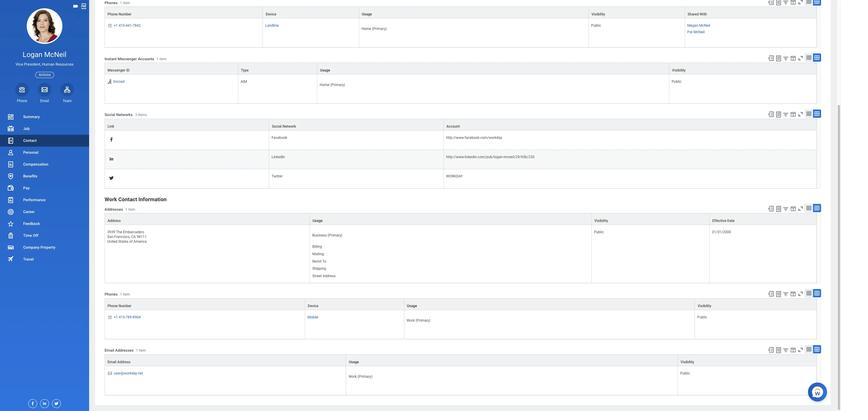 Task type: vqa. For each thing, say whether or not it's contained in the screenshot.
P-00240 DIRECTOR, CONSULTI 'link'
no



Task type: locate. For each thing, give the bounding box(es) containing it.
list containing summary
[[0, 111, 89, 266]]

1 vertical spatial phone number
[[108, 304, 132, 309]]

1 horizontal spatial home (primary) element
[[362, 26, 387, 31]]

1 horizontal spatial device
[[308, 304, 319, 309]]

0 vertical spatial facebook image
[[109, 137, 114, 142]]

email up email address
[[105, 349, 114, 353]]

row
[[105, 7, 817, 19], [105, 19, 817, 48], [105, 63, 817, 75], [105, 75, 817, 104], [105, 119, 817, 131], [105, 131, 817, 150], [105, 150, 817, 170], [105, 170, 817, 189], [105, 214, 817, 225], [105, 225, 817, 284], [105, 299, 817, 311], [105, 311, 817, 340], [105, 355, 817, 367], [105, 367, 817, 396]]

export to worksheets image for accounts
[[776, 55, 783, 62]]

number for 441-
[[119, 12, 132, 16]]

1 horizontal spatial facebook image
[[109, 137, 114, 142]]

export to excel image
[[768, 111, 775, 118], [768, 206, 775, 212]]

row containing twitter
[[105, 170, 817, 189]]

visibility button for lmcneil
[[670, 63, 817, 74]]

messenger up id at the left top of the page
[[118, 57, 137, 61]]

1 vertical spatial mcneil
[[694, 30, 705, 34]]

usage for lmcneil
[[320, 68, 330, 73]]

1 vertical spatial work
[[407, 319, 415, 323]]

expand table image
[[815, 0, 821, 5], [815, 205, 821, 211]]

1 vertical spatial work (primary)
[[349, 375, 373, 379]]

mailing element
[[313, 251, 324, 257]]

2 vertical spatial click to view/edit grid preferences image
[[791, 206, 797, 212]]

compensation image
[[7, 161, 14, 168]]

1 right accounts
[[157, 57, 159, 61]]

phones
[[105, 0, 118, 5], [105, 293, 118, 297]]

toolbar
[[766, 0, 822, 7], [766, 54, 822, 63], [766, 110, 822, 119], [766, 204, 822, 214], [766, 290, 822, 299], [766, 346, 822, 355]]

phone for +1 415-441-7842
[[108, 12, 118, 16]]

4 export to worksheets image from the top
[[776, 347, 783, 354]]

0 vertical spatial click to view/edit grid preferences image
[[791, 55, 797, 62]]

expand table image
[[815, 55, 821, 61], [815, 111, 821, 117], [815, 291, 821, 297], [815, 347, 821, 353]]

2 phones 1 item from the top
[[105, 293, 130, 297]]

1 vertical spatial addresses
[[115, 349, 134, 353]]

phones 1 item up +1 415-789-8904 link
[[105, 293, 130, 297]]

email for address
[[108, 361, 117, 365]]

select to filter grid data image for work (primary)
[[783, 291, 790, 298]]

1 vertical spatial contact
[[118, 197, 137, 203]]

export to excel image for +1 415-789-8904
[[768, 291, 775, 298]]

2 vertical spatial mcneil
[[44, 51, 66, 59]]

home (primary)
[[362, 27, 387, 31], [320, 83, 345, 87]]

0 horizontal spatial facebook image
[[29, 400, 35, 407]]

table image for +1 415-441-7842
[[807, 0, 813, 5]]

phones 1 item up +1 415-441-7842 link
[[105, 0, 130, 5]]

expand table image for item
[[815, 205, 821, 211]]

1 vertical spatial fullscreen image
[[798, 111, 805, 118]]

fullscreen image for accounts
[[798, 0, 805, 5]]

usage
[[362, 12, 372, 16], [320, 68, 330, 73], [313, 219, 323, 223], [407, 304, 417, 309], [349, 361, 359, 365]]

0 vertical spatial fullscreen image
[[798, 55, 805, 62]]

0 vertical spatial home
[[362, 27, 371, 31]]

1 horizontal spatial work (primary) element
[[407, 318, 431, 323]]

0 vertical spatial addresses
[[105, 207, 123, 212]]

table image
[[807, 0, 813, 5], [807, 55, 813, 61], [807, 291, 813, 297], [807, 347, 813, 353]]

phone up +1 415-789-8904 link
[[108, 304, 118, 309]]

resources
[[56, 62, 74, 67]]

remit to element
[[313, 259, 327, 264]]

415- for 789-
[[119, 316, 126, 320]]

mail image
[[107, 372, 113, 376]]

actions button
[[35, 72, 54, 78]]

1 up +1 415-441-7842 link
[[120, 1, 122, 5]]

remit to
[[313, 260, 327, 264]]

item inside instant messenger accounts 1 item
[[160, 57, 167, 61]]

1 phone number button from the top
[[105, 7, 263, 18]]

2 phone number from the top
[[108, 304, 132, 309]]

phones right view printable version (pdf) image
[[105, 0, 118, 5]]

1 inside instant messenger accounts 1 item
[[157, 57, 159, 61]]

(primary)
[[372, 27, 387, 31], [330, 83, 345, 87], [328, 234, 343, 238], [416, 319, 431, 323], [358, 375, 373, 379]]

+1 left 789-
[[114, 316, 118, 320]]

number
[[119, 12, 132, 16], [119, 304, 132, 309]]

1 vertical spatial home (primary)
[[320, 83, 345, 87]]

table image for +1 415-789-8904
[[807, 291, 813, 297]]

lmcneil link
[[113, 79, 125, 84]]

phone number
[[108, 12, 132, 16], [108, 304, 132, 309]]

415-
[[119, 24, 126, 28], [119, 316, 126, 320]]

0 vertical spatial export to excel image
[[768, 111, 775, 118]]

device button for mobile
[[305, 299, 404, 310]]

messenger id column header
[[105, 63, 238, 75]]

1 vertical spatial expand table image
[[815, 205, 821, 211]]

export to excel image
[[768, 0, 775, 5], [768, 55, 775, 62], [768, 291, 775, 298], [768, 347, 775, 354]]

phone number button
[[105, 7, 263, 18], [105, 299, 305, 310]]

phone number button for 8904
[[105, 299, 305, 310]]

states
[[118, 240, 129, 244]]

0 horizontal spatial home
[[320, 83, 330, 87]]

1 vertical spatial phones 1 item
[[105, 293, 130, 297]]

contact up personal
[[23, 139, 37, 143]]

2 export to worksheets image from the top
[[776, 206, 783, 213]]

logan mcneil
[[23, 51, 66, 59]]

0 vertical spatial mcneil
[[700, 24, 711, 28]]

2 phones from the top
[[105, 293, 118, 297]]

address button
[[105, 214, 310, 225]]

5 row from the top
[[105, 119, 817, 131]]

contact up addresses 1 item
[[118, 197, 137, 203]]

0 vertical spatial device button
[[263, 7, 359, 18]]

export to excel image for user@workday.net
[[768, 347, 775, 354]]

1 vertical spatial export to excel image
[[768, 206, 775, 212]]

4 row from the top
[[105, 75, 817, 104]]

1 vertical spatial phone number button
[[105, 299, 305, 310]]

1 select to filter grid data image from the top
[[783, 0, 790, 5]]

facebook
[[272, 136, 287, 140]]

2 vertical spatial select to filter grid data image
[[783, 347, 790, 354]]

row containing user@workday.net
[[105, 367, 817, 396]]

aim image
[[107, 79, 113, 85]]

row containing +1 415-789-8904
[[105, 311, 817, 340]]

address up 3939
[[108, 219, 121, 223]]

item down "work contact information"
[[128, 208, 135, 212]]

0 vertical spatial social
[[105, 113, 115, 117]]

item up user@workday.net link
[[139, 349, 146, 353]]

megan
[[688, 24, 699, 28]]

work (primary) element
[[407, 318, 431, 323], [349, 374, 373, 379]]

1 vertical spatial select to filter grid data image
[[783, 206, 790, 212]]

visibility for +1 415-441-7842
[[592, 12, 606, 16]]

phones for +1 415-789-8904
[[105, 293, 118, 297]]

14 row from the top
[[105, 367, 817, 396]]

0 vertical spatial export to worksheets image
[[776, 55, 783, 62]]

0 vertical spatial home (primary)
[[362, 27, 387, 31]]

billing
[[313, 245, 322, 249]]

1 inside email addresses 1 item
[[136, 349, 138, 353]]

expand table image for 1
[[815, 347, 821, 353]]

social up link
[[105, 113, 115, 117]]

address inside street address element
[[323, 274, 336, 279]]

francisco,
[[114, 235, 130, 239]]

address inside address popup button
[[108, 219, 121, 223]]

phone number up +1 415-441-7842 link
[[108, 12, 132, 16]]

0 vertical spatial work (primary)
[[407, 319, 431, 323]]

device for landline
[[266, 12, 277, 16]]

1 vertical spatial device
[[308, 304, 319, 309]]

+1 415-789-8904 link
[[114, 315, 141, 320]]

1 horizontal spatial home
[[362, 27, 371, 31]]

1 for work (primary)
[[120, 293, 122, 297]]

mailing
[[313, 252, 324, 257]]

2 phone number button from the top
[[105, 299, 305, 310]]

addresses
[[105, 207, 123, 212], [115, 349, 134, 353]]

career link
[[0, 206, 89, 218]]

0 vertical spatial contact
[[23, 139, 37, 143]]

tag image
[[73, 3, 79, 10]]

2 row from the top
[[105, 19, 817, 48]]

shipping
[[313, 267, 326, 271]]

0 vertical spatial +1
[[114, 24, 118, 28]]

mcneil up human
[[44, 51, 66, 59]]

expand table image for accounts
[[815, 55, 821, 61]]

0 vertical spatial device
[[266, 12, 277, 16]]

home (primary) element
[[362, 26, 387, 31], [320, 82, 345, 87]]

email logan mcneil element
[[38, 99, 51, 103]]

travel
[[23, 257, 34, 262]]

click to view/edit grid preferences image
[[791, 0, 797, 5], [791, 111, 797, 118], [791, 206, 797, 212]]

1 horizontal spatial home (primary)
[[362, 27, 387, 31]]

phones up +1 415-789-8904 link
[[105, 293, 118, 297]]

1 inside addresses 1 item
[[125, 208, 127, 212]]

network
[[283, 125, 296, 129]]

1 number from the top
[[119, 12, 132, 16]]

summary image
[[7, 114, 14, 121]]

linkedin image
[[109, 156, 114, 162]]

device up the "landline" link
[[266, 12, 277, 16]]

item inside addresses 1 item
[[128, 208, 135, 212]]

phone
[[108, 12, 118, 16], [17, 99, 27, 103], [108, 304, 118, 309]]

phone for +1 415-789-8904
[[108, 304, 118, 309]]

street
[[313, 274, 322, 279]]

address inside email address popup button
[[117, 361, 131, 365]]

addresses up 3939
[[105, 207, 123, 212]]

0 vertical spatial phone number button
[[105, 7, 263, 18]]

3 export to worksheets image from the top
[[776, 291, 783, 298]]

1 vertical spatial 415-
[[119, 316, 126, 320]]

1 export to worksheets image from the top
[[776, 55, 783, 62]]

1 down "work contact information"
[[125, 208, 127, 212]]

0 vertical spatial select to filter grid data image
[[783, 55, 790, 62]]

contact image
[[7, 137, 14, 144]]

public element
[[592, 22, 601, 28], [672, 79, 682, 84], [595, 229, 604, 235], [698, 315, 708, 320], [681, 371, 691, 376]]

messenger id
[[108, 68, 130, 73]]

america
[[134, 240, 147, 244]]

fullscreen image
[[798, 0, 805, 5], [798, 206, 805, 212], [798, 347, 805, 354]]

row containing link
[[105, 119, 817, 131]]

instant
[[105, 57, 117, 61]]

(primary) for +1 415-441-7842
[[372, 27, 387, 31]]

number up +1 415-789-8904 link
[[119, 304, 132, 309]]

7 row from the top
[[105, 150, 817, 170]]

0 horizontal spatial work (primary) element
[[349, 374, 373, 379]]

1 vertical spatial table image
[[807, 205, 813, 211]]

address right street
[[323, 274, 336, 279]]

mail image
[[41, 86, 48, 93]]

visibility for +1 415-789-8904
[[698, 304, 712, 309]]

landline link
[[266, 22, 279, 28]]

2 415- from the top
[[119, 316, 126, 320]]

1 vertical spatial device button
[[305, 299, 404, 310]]

team link
[[60, 83, 74, 103]]

table image
[[807, 111, 813, 117], [807, 205, 813, 211]]

0 horizontal spatial home (primary) element
[[320, 82, 345, 87]]

account
[[447, 125, 460, 129]]

2 vertical spatial address
[[117, 361, 131, 365]]

+1 left 441- on the top
[[114, 24, 118, 28]]

item inside email addresses 1 item
[[139, 349, 146, 353]]

row containing email address
[[105, 355, 817, 367]]

(primary) for +1 415-789-8904
[[416, 319, 431, 323]]

phone down phone icon
[[17, 99, 27, 103]]

1 vertical spatial social
[[272, 125, 282, 129]]

toolbar for +1 415-441-7842
[[766, 0, 822, 7]]

facebook image down link
[[109, 137, 114, 142]]

address for street address
[[323, 274, 336, 279]]

email addresses 1 item
[[105, 349, 146, 353]]

billing element
[[313, 244, 322, 249]]

1 vertical spatial items selected list
[[313, 244, 345, 280]]

performance link
[[0, 194, 89, 206]]

1 vertical spatial click to view/edit grid preferences image
[[791, 291, 797, 298]]

ca
[[131, 235, 136, 239]]

1 vertical spatial address
[[323, 274, 336, 279]]

phone image
[[107, 23, 113, 28], [107, 315, 113, 320]]

number up +1 415-441-7842 link
[[119, 12, 132, 16]]

company
[[23, 246, 40, 250]]

social inside popup button
[[272, 125, 282, 129]]

expand table image for item
[[815, 291, 821, 297]]

mcneil for logan mcneil
[[44, 51, 66, 59]]

+1 415-441-7842
[[114, 24, 141, 28]]

mcneil down the megan mcneil
[[694, 30, 705, 34]]

item up +1 415-789-8904 link
[[123, 293, 130, 297]]

social up facebook
[[272, 125, 282, 129]]

email up mail image
[[108, 361, 117, 365]]

1 horizontal spatial social
[[272, 125, 282, 129]]

0 vertical spatial address
[[108, 219, 121, 223]]

phones 1 item for +1 415-441-7842
[[105, 0, 130, 5]]

+1
[[114, 24, 118, 28], [114, 316, 118, 320]]

1 up +1 415-789-8904 link
[[120, 293, 122, 297]]

team logan mcneil element
[[60, 99, 74, 103]]

1 vertical spatial export to worksheets image
[[776, 206, 783, 213]]

benefits image
[[7, 173, 14, 180]]

mobile link
[[308, 315, 319, 320]]

1 phones 1 item from the top
[[105, 0, 130, 5]]

phone image left '+1 415-789-8904'
[[107, 315, 113, 320]]

mcneil
[[700, 24, 711, 28], [694, 30, 705, 34], [44, 51, 66, 59]]

facebook image
[[109, 137, 114, 142], [29, 400, 35, 407]]

0 horizontal spatial contact
[[23, 139, 37, 143]]

0 vertical spatial table image
[[807, 111, 813, 117]]

2 phone image from the top
[[107, 315, 113, 320]]

3 select to filter grid data image from the top
[[783, 291, 790, 298]]

information
[[139, 197, 167, 203]]

1 vertical spatial +1
[[114, 316, 118, 320]]

fullscreen image for phones
[[798, 55, 805, 62]]

2 +1 from the top
[[114, 316, 118, 320]]

1 vertical spatial facebook image
[[29, 400, 35, 407]]

select to filter grid data image for accounts
[[783, 55, 790, 62]]

messenger
[[118, 57, 137, 61], [108, 68, 125, 73]]

workday
[[446, 175, 463, 179]]

list
[[0, 111, 89, 266]]

time off link
[[0, 230, 89, 242]]

12 row from the top
[[105, 311, 817, 340]]

10 row from the top
[[105, 225, 817, 284]]

0 vertical spatial phones 1 item
[[105, 0, 130, 5]]

home (primary) element for item
[[362, 26, 387, 31]]

0 vertical spatial work
[[105, 197, 117, 203]]

1 415- from the top
[[119, 24, 126, 28]]

item up +1 415-441-7842 link
[[123, 1, 130, 5]]

13 row from the top
[[105, 355, 817, 367]]

0 vertical spatial phone
[[108, 12, 118, 16]]

click to view/edit grid preferences image for accounts
[[791, 0, 797, 5]]

8 row from the top
[[105, 170, 817, 189]]

1 phones from the top
[[105, 0, 118, 5]]

item up messenger id popup button
[[160, 57, 167, 61]]

mcneil/29/65b/230
[[504, 155, 535, 159]]

0 vertical spatial phones
[[105, 0, 118, 5]]

2 number from the top
[[119, 304, 132, 309]]

415- left 8904
[[119, 316, 126, 320]]

mobile
[[308, 316, 319, 320]]

0 horizontal spatial social
[[105, 113, 115, 117]]

1 vertical spatial number
[[119, 304, 132, 309]]

mcneil inside 'navigation pane' region
[[44, 51, 66, 59]]

items selected list
[[688, 22, 720, 35], [313, 244, 345, 280]]

9 row from the top
[[105, 214, 817, 225]]

workday assistant region
[[809, 381, 830, 402]]

usage for +1 415-441-7842
[[362, 12, 372, 16]]

0 vertical spatial click to view/edit grid preferences image
[[791, 0, 797, 5]]

team
[[63, 99, 72, 103]]

+1 for +1 415-789-8904
[[114, 316, 118, 320]]

1 up user@workday.net link
[[136, 349, 138, 353]]

2 vertical spatial work
[[349, 375, 357, 379]]

0 vertical spatial expand table image
[[815, 0, 821, 5]]

1 vertical spatial phone
[[17, 99, 27, 103]]

phone number for +1 415-789-8904
[[108, 304, 132, 309]]

1 vertical spatial fullscreen image
[[798, 206, 805, 212]]

aim element
[[241, 79, 247, 84]]

performance
[[23, 198, 46, 202]]

email down mail icon
[[40, 99, 49, 103]]

toolbar for +1 415-789-8904
[[766, 290, 822, 299]]

2 vertical spatial select to filter grid data image
[[783, 291, 790, 298]]

time off
[[23, 234, 38, 238]]

device up mobile link
[[308, 304, 319, 309]]

facebook image left linkedin image
[[29, 400, 35, 407]]

phone image left +1 415-441-7842
[[107, 23, 113, 28]]

fullscreen image for item
[[798, 206, 805, 212]]

travel image
[[7, 256, 14, 263]]

0 horizontal spatial home (primary)
[[320, 83, 345, 87]]

0 horizontal spatial device
[[266, 12, 277, 16]]

vice president, human resources
[[16, 62, 74, 67]]

item for public
[[128, 208, 135, 212]]

1 vertical spatial email
[[105, 349, 114, 353]]

networks
[[116, 113, 133, 117]]

415- left "7842"
[[119, 24, 126, 28]]

export to worksheets image
[[776, 55, 783, 62], [776, 206, 783, 213]]

effective date
[[713, 219, 735, 223]]

messenger up lmcneil link
[[108, 68, 125, 73]]

2 vertical spatial phone
[[108, 304, 118, 309]]

0 vertical spatial 415-
[[119, 24, 126, 28]]

1 vertical spatial select to filter grid data image
[[783, 112, 790, 118]]

1 vertical spatial home
[[320, 83, 330, 87]]

row containing messenger id
[[105, 63, 817, 75]]

device button for landline
[[263, 7, 359, 18]]

phone up +1 415-441-7842 link
[[108, 12, 118, 16]]

1 +1 from the top
[[114, 24, 118, 28]]

logan
[[23, 51, 42, 59]]

link
[[108, 125, 114, 129]]

mcneil for pat mcneil
[[694, 30, 705, 34]]

fullscreen image
[[798, 55, 805, 62], [798, 111, 805, 118], [798, 291, 805, 298]]

export to worksheets image
[[776, 0, 783, 6], [776, 111, 783, 118], [776, 291, 783, 298], [776, 347, 783, 354]]

device button
[[263, 7, 359, 18], [305, 299, 404, 310]]

select to filter grid data image
[[783, 55, 790, 62], [783, 206, 790, 212], [783, 347, 790, 354]]

email inside 'element'
[[40, 99, 49, 103]]

device
[[266, 12, 277, 16], [308, 304, 319, 309]]

2 vertical spatial email
[[108, 361, 117, 365]]

mcneil up pat mcneil link
[[700, 24, 711, 28]]

0 vertical spatial email
[[40, 99, 49, 103]]

export to worksheets image for home (primary)
[[776, 0, 783, 6]]

0 horizontal spatial work (primary)
[[349, 375, 373, 379]]

email address
[[108, 361, 131, 365]]

1 phone image from the top
[[107, 23, 113, 28]]

account button
[[444, 119, 817, 131]]

2 export to worksheets image from the top
[[776, 111, 783, 118]]

home (primary) element for accounts
[[320, 82, 345, 87]]

instant messenger accounts 1 item
[[105, 57, 167, 61]]

0 vertical spatial home (primary) element
[[362, 26, 387, 31]]

2 select to filter grid data image from the top
[[783, 112, 790, 118]]

business (primary)
[[313, 234, 343, 238]]

click to view/edit grid preferences image
[[791, 55, 797, 62], [791, 291, 797, 298], [791, 347, 797, 354]]

0 horizontal spatial items selected list
[[313, 244, 345, 280]]

phone number up +1 415-789-8904 link
[[108, 304, 132, 309]]

1 vertical spatial phones
[[105, 293, 118, 297]]

3 row from the top
[[105, 63, 817, 75]]

1
[[120, 1, 122, 5], [157, 57, 159, 61], [125, 208, 127, 212], [120, 293, 122, 297], [136, 349, 138, 353]]

0 vertical spatial select to filter grid data image
[[783, 0, 790, 5]]

1 horizontal spatial items selected list
[[688, 22, 720, 35]]

phone image for +1 415-441-7842
[[107, 23, 113, 28]]

usage button for +1 415-441-7842
[[359, 7, 589, 18]]

address up user@workday.net link
[[117, 361, 131, 365]]

0 horizontal spatial work
[[105, 197, 117, 203]]

1 export to worksheets image from the top
[[776, 0, 783, 6]]

row containing linkedin
[[105, 150, 817, 170]]

2 vertical spatial fullscreen image
[[798, 291, 805, 298]]

select to filter grid data image
[[783, 0, 790, 5], [783, 112, 790, 118], [783, 291, 790, 298]]

http://www.linkedin.com/pub/logan-
[[446, 155, 504, 159]]

0 vertical spatial fullscreen image
[[798, 0, 805, 5]]

1 vertical spatial work (primary) element
[[349, 374, 373, 379]]

1 phone number from the top
[[108, 12, 132, 16]]

0 vertical spatial items selected list
[[688, 22, 720, 35]]

email inside popup button
[[108, 361, 117, 365]]

click to view/edit grid preferences image for networks
[[791, 55, 797, 62]]

2 horizontal spatial work
[[407, 319, 415, 323]]

6 row from the top
[[105, 131, 817, 150]]

+1 inside +1 415-441-7842 link
[[114, 24, 118, 28]]

0 vertical spatial phone number
[[108, 12, 132, 16]]

+1 inside +1 415-789-8904 link
[[114, 316, 118, 320]]

addresses up email address
[[115, 349, 134, 353]]



Task type: describe. For each thing, give the bounding box(es) containing it.
work (primary) for topmost work (primary) element
[[407, 319, 431, 323]]

table image for lmcneil
[[807, 55, 813, 61]]

+1 for +1 415-441-7842
[[114, 24, 118, 28]]

san
[[107, 235, 113, 239]]

usage for +1 415-789-8904
[[407, 304, 417, 309]]

toolbar for lmcneil
[[766, 54, 822, 63]]

items selected list containing billing
[[313, 244, 345, 280]]

8904
[[133, 316, 141, 320]]

social for networks
[[105, 113, 115, 117]]

megan mcneil link
[[688, 22, 711, 28]]

president,
[[24, 62, 41, 67]]

415- for 441-
[[119, 24, 126, 28]]

work (primary) for the bottom work (primary) element
[[349, 375, 373, 379]]

compensation link
[[0, 159, 89, 171]]

street address
[[313, 274, 336, 279]]

11 row from the top
[[105, 299, 817, 311]]

phone number for +1 415-441-7842
[[108, 12, 132, 16]]

messenger inside popup button
[[108, 68, 125, 73]]

phones for +1 415-441-7842
[[105, 0, 118, 5]]

property
[[41, 246, 55, 250]]

1 vertical spatial click to view/edit grid preferences image
[[791, 111, 797, 118]]

fullscreen image for addresses
[[798, 291, 805, 298]]

phone image
[[18, 86, 26, 93]]

address for email address
[[117, 361, 131, 365]]

number for 789-
[[119, 304, 132, 309]]

usage button for lmcneil
[[318, 63, 670, 74]]

street address element
[[313, 273, 336, 279]]

united
[[107, 240, 118, 244]]

social networks 3 items
[[105, 113, 147, 117]]

select to filter grid data image for 1
[[783, 347, 790, 354]]

personal image
[[7, 149, 14, 156]]

0 vertical spatial messenger
[[118, 57, 137, 61]]

home for accounts
[[320, 83, 330, 87]]

visibility button for +1 415-441-7842
[[589, 7, 685, 18]]

embarcadero
[[123, 230, 144, 235]]

click to view/edit grid preferences image for addresses
[[791, 291, 797, 298]]

row containing lmcneil
[[105, 75, 817, 104]]

1 horizontal spatial work
[[349, 375, 357, 379]]

email address button
[[105, 355, 346, 367]]

to
[[323, 260, 327, 264]]

twitter
[[272, 175, 283, 179]]

789-
[[126, 316, 133, 320]]

export to excel image for networks
[[768, 111, 775, 118]]

expand table image for accounts
[[815, 0, 821, 5]]

megan mcneil
[[688, 24, 711, 28]]

phones 1 item for +1 415-789-8904
[[105, 293, 130, 297]]

time off image
[[7, 232, 14, 240]]

summary
[[23, 115, 40, 119]]

export to worksheets image for work (primary)
[[776, 291, 783, 298]]

http://www.linkedin.com/pub/logan-mcneil/29/65b/230
[[446, 155, 535, 159]]

table image for networks
[[807, 111, 813, 117]]

row containing 3939 the embarcadero
[[105, 225, 817, 284]]

time
[[23, 234, 32, 238]]

2 vertical spatial fullscreen image
[[798, 347, 805, 354]]

export to excel image for 1
[[768, 206, 775, 212]]

select to filter grid data image for home (primary)
[[783, 0, 790, 5]]

of
[[129, 240, 133, 244]]

the
[[116, 230, 122, 235]]

business (primary) element
[[313, 233, 343, 238]]

shared
[[688, 12, 699, 16]]

visibility for lmcneil
[[673, 68, 686, 73]]

3939 the embarcadero san francisco, ca 94111 united states of america
[[107, 230, 147, 244]]

with
[[700, 12, 707, 16]]

compensation
[[23, 162, 48, 167]]

career image
[[7, 209, 14, 216]]

id
[[126, 68, 130, 73]]

home for item
[[362, 27, 371, 31]]

(primary) for lmcneil
[[330, 83, 345, 87]]

contact inside 'navigation pane' region
[[23, 139, 37, 143]]

3939
[[107, 230, 115, 235]]

landline
[[266, 24, 279, 28]]

summary link
[[0, 111, 89, 123]]

shared with
[[688, 12, 707, 16]]

row containing +1 415-441-7842
[[105, 19, 817, 48]]

1 for public
[[125, 208, 127, 212]]

export to excel image for +1 415-441-7842
[[768, 0, 775, 5]]

social for network
[[272, 125, 282, 129]]

navigation pane region
[[0, 0, 89, 412]]

table image for user@workday.net
[[807, 347, 813, 353]]

expand table image for 3
[[815, 111, 821, 117]]

home (primary) for accounts
[[320, 83, 345, 87]]

phone inside popup button
[[17, 99, 27, 103]]

performance image
[[7, 197, 14, 204]]

feedback
[[23, 222, 40, 226]]

facebook image inside row
[[109, 137, 114, 142]]

lmcneil
[[113, 80, 125, 84]]

career
[[23, 210, 35, 214]]

1 row from the top
[[105, 7, 817, 19]]

01/01/2000
[[713, 230, 732, 235]]

pat mcneil
[[688, 30, 705, 34]]

feedback image
[[7, 221, 14, 228]]

email button
[[38, 83, 51, 103]]

user@workday.net link
[[114, 371, 143, 376]]

row containing address
[[105, 214, 817, 225]]

pay image
[[7, 185, 14, 192]]

export to worksheets image for item
[[776, 206, 783, 213]]

table image for 1
[[807, 205, 813, 211]]

twitter image
[[52, 400, 59, 407]]

benefits
[[23, 174, 37, 179]]

work contact information
[[105, 197, 167, 203]]

job image
[[7, 125, 14, 133]]

usage button for +1 415-789-8904
[[405, 299, 695, 310]]

date
[[728, 219, 735, 223]]

email for addresses
[[105, 349, 114, 353]]

phone number button for 7842
[[105, 7, 263, 18]]

type button
[[238, 63, 317, 74]]

items selected list containing megan mcneil
[[688, 22, 720, 35]]

441-
[[126, 24, 133, 28]]

company property image
[[7, 244, 14, 252]]

phone logan mcneil element
[[15, 99, 29, 103]]

actions
[[39, 73, 51, 77]]

accounts
[[138, 57, 154, 61]]

0 vertical spatial work (primary) element
[[407, 318, 431, 323]]

2 vertical spatial click to view/edit grid preferences image
[[791, 347, 797, 354]]

export to worksheets image for public
[[776, 347, 783, 354]]

messenger id button
[[105, 63, 238, 74]]

device for mobile
[[308, 304, 319, 309]]

job
[[23, 127, 30, 131]]

7842
[[133, 24, 141, 28]]

remit
[[313, 260, 322, 264]]

off
[[33, 234, 38, 238]]

personal link
[[0, 147, 89, 159]]

item for work (primary)
[[123, 293, 130, 297]]

effective
[[713, 219, 727, 223]]

pay
[[23, 186, 30, 191]]

view printable version (pdf) image
[[81, 3, 87, 10]]

user@workday.net
[[114, 372, 143, 376]]

phone image for +1 415-789-8904
[[107, 315, 113, 320]]

row containing facebook
[[105, 131, 817, 150]]

contact link
[[0, 135, 89, 147]]

company property
[[23, 246, 55, 250]]

link button
[[105, 119, 269, 131]]

feedback link
[[0, 218, 89, 230]]

1 for home (primary)
[[120, 1, 122, 5]]

+1 415-789-8904
[[114, 316, 141, 320]]

social network
[[272, 125, 296, 129]]

export to excel image for lmcneil
[[768, 55, 775, 62]]

linkedin image
[[40, 400, 47, 406]]

shipping element
[[313, 266, 326, 271]]

aim
[[241, 80, 247, 84]]

benefits link
[[0, 171, 89, 183]]

mcneil for megan mcneil
[[700, 24, 711, 28]]

view team image
[[64, 86, 71, 93]]

items
[[138, 113, 147, 117]]

social network button
[[269, 119, 444, 131]]

travel link
[[0, 254, 89, 266]]

visibility button for +1 415-789-8904
[[696, 299, 817, 310]]

shared with button
[[685, 7, 817, 18]]

1 horizontal spatial contact
[[118, 197, 137, 203]]

click to view/edit grid preferences image for item
[[791, 206, 797, 212]]

item for home (primary)
[[123, 1, 130, 5]]

select to filter grid data image for item
[[783, 206, 790, 212]]

addresses 1 item
[[105, 207, 135, 212]]

vice
[[16, 62, 23, 67]]

3
[[135, 113, 137, 117]]

toolbar for user@workday.net
[[766, 346, 822, 355]]

type
[[241, 68, 249, 73]]

home (primary) for item
[[362, 27, 387, 31]]

effective date button
[[710, 214, 817, 225]]

twitter image
[[109, 176, 114, 181]]



